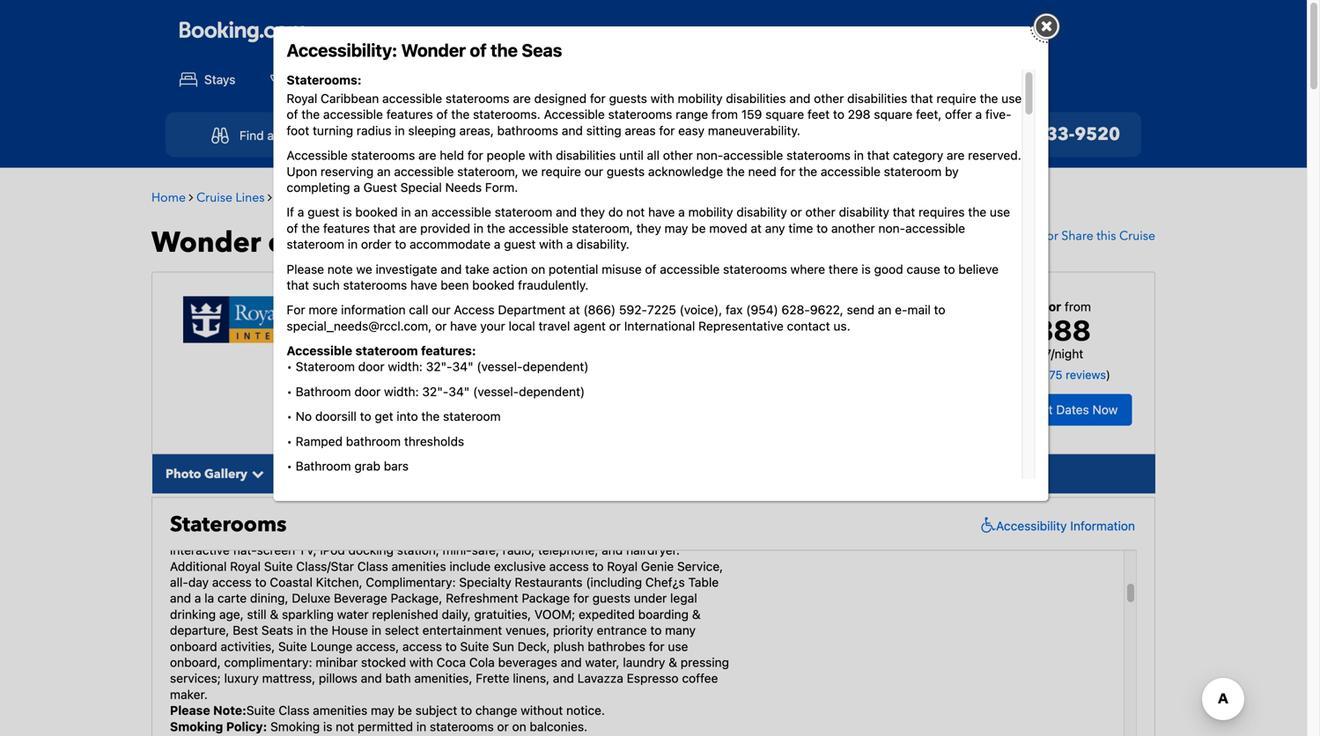 Task type: locate. For each thing, give the bounding box(es) containing it.
information
[[1071, 519, 1135, 533]]

is left good
[[862, 262, 871, 276]]

night for 7 night eastern caribbean & perfect day
[[510, 189, 541, 206]]

smoking down maker.
[[170, 719, 223, 734]]

for up the sitting at the left of page
[[590, 91, 606, 106]]

0 horizontal spatial night
[[419, 291, 467, 315]]

0 vertical spatial dependent)
[[523, 360, 589, 374]]

34"
[[452, 360, 474, 374], [449, 384, 470, 399]]

upon
[[287, 164, 317, 179]]

7 right needs
[[499, 189, 507, 206]]

0 vertical spatial may
[[665, 221, 688, 236]]

lines
[[236, 189, 265, 206]]

features inside if a guest is booked in an accessible stateroom and they do not have a mobility disability or other disability that requires the use of the features that are provided in the accessible stateroom, they may be moved at any time to another non-accessible stateroom in order to accommodate a guest with a disability.
[[323, 221, 370, 236]]

completing
[[287, 180, 350, 195]]

in inside royal caribbean accessible staterooms are designed for guests with mobility disabilities and other disabilities that require the use of the accessible features of the staterooms. accessible staterooms range from 159 square feet to 298 square feet, offer a five- foot turning radius in sleeping areas, bathrooms and sitting areas for easy maneuverability.
[[395, 123, 405, 138]]

with up amenities,
[[410, 655, 433, 670]]

2 disability from the left
[[839, 205, 890, 219]]

to inside please note we investigate and take action on potential misuse of accessible staterooms where there is good cause to believe that such staterooms have been booked fraudulently.
[[944, 262, 955, 276]]

1 horizontal spatial staterooms
[[388, 466, 456, 483]]

a inside accessible staterooms are held for people with disabilities until all other non-accessible staterooms in that category are reserved. upon reserving an accessible stateroom, we require our guests acknowledge the need for the accessible stateroom by completing a guest special needs form.
[[354, 180, 360, 195]]

dependent) inside accessible stateroom features: • stateroom door width: 32"-34" (vessel-dependent)
[[523, 360, 589, 374]]

exclusive up 'wall,'
[[550, 431, 602, 446]]

day inside 7 night eastern caribbean & perfect day wonder of the seas
[[715, 291, 749, 315]]

0 horizontal spatial our
[[432, 303, 451, 317]]

access
[[549, 559, 589, 574], [212, 575, 252, 590], [403, 639, 442, 654]]

travel menu navigation
[[166, 112, 1142, 157]]

1 horizontal spatial sq.
[[348, 399, 365, 413]]

many
[[665, 623, 696, 638]]

1 vertical spatial eastern
[[471, 291, 535, 315]]

0 vertical spatial day
[[705, 189, 727, 206]]

• up 8
[[287, 384, 292, 399]]

at inside for more information call our access department at (866) 592-7225 (voice), fax (954) 628-9622, send an e-mail to special_needs@rccl.com, or have your local travel agent or international representative contact us.
[[569, 303, 580, 317]]

1 vertical spatial we
[[356, 262, 372, 276]]

use down many
[[668, 639, 688, 654]]

non-
[[697, 148, 723, 163], [879, 221, 906, 236]]

3 angle right image from the left
[[371, 191, 375, 204]]

if a guest is booked in an accessible stateroom and they do not have a mobility disability or other disability that requires the use of the features that are provided in the accessible stateroom, they may be moved at any time to another non-accessible stateroom in order to accommodate a guest with a disability.
[[287, 205, 1010, 252]]

select          dates now
[[1017, 402, 1118, 417]]

from right interior on the top
[[1065, 300, 1091, 314]]

from inside 1134 sq. ft.; balcony: 212 sq. ft. up to 8 guests two level suite with eye-popping features including an exclusive slide from the kids- only bedroom down to the living room below; floor-to-ceiling lego wall, air-hockey table and hidden nooks, separate 3d movie theater-style tv room with popcorn machine and a library of video games across multiple gaming systems; wrap-around balcony w/bumper pool table, a climbing experience and full-size whirlpool that with ocean views. two master bedrooms, king-size bed with duxiana mattress, two twin-size bunk beds, dining room w/kitchenette, two master bathrooms, tub and shower, living room with double pull-out sofa bed, additional bathroom, interactive flat-screen tv, ipod docking station, mini-safe, radio, telephone, and hairdryer. additional royal suite class/star class amenities include exclusive access to royal genie service, all-day access to coastal kitchen, complimentary: specialty restaurants (including chef¿s table and a la carte dining, deluxe beverage package, refreshment package for guests under legal drinking age, still & sparkling water replenished daily, gratuities, voom; expedited boarding & departure, best seats in the house in select entertainment venues, priority entrance to many onboard activities, suite lounge access, access to suite sun deck, plush bathrobes for use onboard, complimentary: minibar stocked with coca cola beverages and water, laundry & pressing services; luxury mattress, pillows and bath amenities, frette linens, and lavazza espresso coffee maker. please note: suite class amenities may be subject to change without notice. smoking policy: smoking is not permitted in staterooms or on balconies.
[[635, 431, 662, 446]]

1 vertical spatial night
[[419, 291, 467, 315]]

smoking
[[170, 719, 223, 734], [271, 719, 320, 734]]

are left held at the left top
[[419, 148, 436, 163]]

perfect inside 7 night eastern caribbean & perfect day wonder of the seas
[[651, 291, 711, 315]]

accessible up the "(voice),"
[[660, 262, 720, 276]]

been
[[441, 278, 469, 292]]

7 inside 7 night eastern caribbean & perfect day wonder of the seas
[[403, 291, 414, 315]]

1 vertical spatial features
[[323, 221, 370, 236]]

they down 7 night eastern caribbean & perfect day
[[637, 221, 661, 236]]

the right into
[[421, 409, 440, 424]]

where
[[791, 262, 825, 276]]

0 vertical spatial mobility
[[678, 91, 723, 106]]

an left e-
[[878, 303, 892, 317]]

voom;
[[535, 607, 575, 622]]

time
[[789, 221, 813, 236]]

for more information call our access department at (866) 592-7225 (voice), fax (954) 628-9622, send an e-mail to special_needs@rccl.com, or have your local travel agent or international representative contact us.
[[287, 303, 946, 333]]

& inside 7 night eastern caribbean & perfect day wonder of the seas
[[633, 291, 646, 315]]

our up 7 night eastern caribbean & perfect day
[[585, 164, 603, 179]]

stays link
[[166, 61, 250, 98]]

4 angle right image from the left
[[492, 191, 496, 204]]

1 horizontal spatial smoking
[[271, 719, 320, 734]]

not right showers,
[[582, 716, 601, 731]]

popping
[[378, 431, 425, 446]]

3 • from the top
[[287, 409, 292, 424]]

9520
[[1075, 122, 1120, 147]]

1 • from the top
[[287, 360, 292, 374]]

wonder
[[401, 40, 466, 60], [378, 189, 424, 206], [152, 224, 261, 262], [403, 317, 454, 336]]

1 vertical spatial staterooms
[[170, 510, 287, 539]]

1 vertical spatial access
[[212, 575, 252, 590]]

access
[[454, 303, 495, 317]]

0 vertical spatial we
[[522, 164, 538, 179]]

is inside if a guest is booked in an accessible stateroom and they do not have a mobility disability or other disability that requires the use of the features that are provided in the accessible stateroom, they may be moved at any time to another non-accessible stateroom in order to accommodate a guest with a disability.
[[343, 205, 352, 219]]

staterooms up information
[[343, 278, 407, 292]]

angle right image
[[189, 191, 193, 204], [268, 191, 272, 204], [371, 191, 375, 204], [492, 191, 496, 204]]

disabilities up "159"
[[726, 91, 786, 106]]

search image
[[885, 228, 902, 242]]

espresso
[[627, 671, 679, 686]]

of
[[470, 40, 487, 60], [287, 107, 298, 122], [437, 107, 448, 122], [427, 189, 439, 206], [287, 221, 298, 236], [268, 224, 297, 262], [645, 262, 657, 276], [458, 317, 471, 336], [452, 369, 464, 384], [694, 463, 706, 478], [773, 716, 784, 731]]

0 vertical spatial bathroom
[[296, 384, 351, 399]]

width: up • bathroom door width: 32"-34" (vessel-dependent)
[[388, 360, 423, 374]]

mobility inside royal caribbean accessible staterooms are designed for guests with mobility disabilities and other disabilities that require the use of the accessible features of the staterooms. accessible staterooms range from 159 square feet to 298 square feet, offer a five- foot turning radius in sleeping areas, bathrooms and sitting areas for easy maneuverability.
[[678, 91, 723, 106]]

a
[[976, 107, 982, 122], [267, 128, 274, 143], [354, 180, 360, 195], [298, 205, 304, 219], [678, 205, 685, 219], [494, 237, 501, 252], [566, 237, 573, 252], [645, 463, 652, 478], [682, 479, 689, 494], [195, 591, 201, 606]]

0 vertical spatial two
[[239, 431, 262, 446]]

fax
[[726, 303, 743, 317]]

an up lego
[[533, 431, 547, 446]]

bedrooms,
[[614, 495, 675, 510]]

our right call
[[432, 303, 451, 317]]

(vessel- down the "call:" in the bottom left of the page
[[473, 384, 519, 399]]

booked
[[355, 205, 398, 219], [472, 278, 515, 292]]

1 vertical spatial be
[[398, 703, 412, 718]]

angle right image for royal
[[371, 191, 375, 204]]

docking
[[348, 543, 394, 558]]

with down bathrooms
[[529, 148, 553, 163]]

royal inside royal caribbean accessible staterooms are designed for guests with mobility disabilities and other disabilities that require the use of the accessible features of the staterooms. accessible staterooms range from 159 square feet to 298 square feet, offer a five- foot turning radius in sleeping areas, bathrooms and sitting areas for easy maneuverability.
[[287, 91, 317, 106]]

please for please note we investigate and take action on potential misuse of accessible staterooms where there is good cause to believe that such staterooms have been booked fraudulently.
[[287, 262, 324, 276]]

0 horizontal spatial staterooms
[[170, 510, 287, 539]]

suite up the cola
[[460, 639, 489, 654]]

or down change
[[497, 719, 509, 734]]

bathrobes
[[588, 639, 646, 654]]

1 bathroom from the top
[[296, 384, 351, 399]]

1 horizontal spatial stateroom,
[[572, 221, 633, 236]]

accessible up stateroom
[[287, 344, 352, 358]]

0 horizontal spatial they
[[580, 205, 605, 219]]

0 horizontal spatial square
[[766, 107, 804, 122]]

pillows
[[319, 671, 358, 686]]

2 angle right image from the left
[[268, 191, 272, 204]]

in left showers,
[[515, 716, 525, 731]]

seas inside 7 night eastern caribbean & perfect day wonder of the seas
[[498, 317, 528, 336]]

1 vertical spatial at
[[569, 303, 580, 317]]

disability up any
[[737, 205, 787, 219]]

0 vertical spatial 32"-
[[426, 360, 452, 374]]

acknowledge
[[648, 164, 723, 179]]

• left no on the left bottom
[[287, 409, 292, 424]]

an inside 1134 sq. ft.; balcony: 212 sq. ft. up to 8 guests two level suite with eye-popping features including an exclusive slide from the kids- only bedroom down to the living room below; floor-to-ceiling lego wall, air-hockey table and hidden nooks, separate 3d movie theater-style tv room with popcorn machine and a library of video games across multiple gaming systems; wrap-around balcony w/bumper pool table, a climbing experience and full-size whirlpool that with ocean views. two master bedrooms, king-size bed with duxiana mattress, two twin-size bunk beds, dining room w/kitchenette, two master bathrooms, tub and shower, living room with double pull-out sofa bed, additional bathroom, interactive flat-screen tv, ipod docking station, mini-safe, radio, telephone, and hairdryer. additional royal suite class/star class amenities include exclusive access to royal genie service, all-day access to coastal kitchen, complimentary: specialty restaurants (including chef¿s table and a la carte dining, deluxe beverage package, refreshment package for guests under legal drinking age, still & sparkling water replenished daily, gratuities, voom; expedited boarding & departure, best seats in the house in select entertainment venues, priority entrance to many onboard activities, suite lounge access, access to suite sun deck, plush bathrobes for use onboard, complimentary: minibar stocked with coca cola beverages and water, laundry & pressing services; luxury mattress, pillows and bath amenities, frette linens, and lavazza espresso coffee maker. please note: suite class amenities may be subject to change without notice. smoking policy: smoking is not permitted in staterooms or on balconies.
[[533, 431, 547, 446]]

1 vertical spatial may
[[371, 703, 394, 718]]

accessible up 'another'
[[821, 164, 881, 179]]

1 horizontal spatial non-
[[879, 221, 906, 236]]

please for please note: accessible suites have roll-in showers, not bathtubs except on quantum of the seas.
[[287, 716, 324, 731]]

have down investigate
[[411, 278, 437, 292]]

radio,
[[503, 543, 535, 558]]

or down (866)
[[609, 319, 621, 333]]

0 vertical spatial features
[[386, 107, 433, 122]]

reserving
[[321, 164, 374, 179]]

mail
[[908, 303, 931, 317]]

bed
[[170, 511, 192, 526]]

0 vertical spatial width:
[[388, 360, 423, 374]]

double
[[425, 527, 464, 542]]

0 vertical spatial exclusive
[[550, 431, 602, 446]]

stateroom, inside accessible staterooms are held for people with disabilities until all other non-accessible staterooms in that category are reserved. upon reserving an accessible stateroom, we require our guests acknowledge the need for the accessible stateroom by completing a guest special needs form.
[[457, 164, 519, 179]]

0 vertical spatial eastern
[[544, 189, 586, 206]]

1 two from the left
[[328, 511, 348, 526]]

with up the travel menu navigation
[[651, 91, 675, 106]]

features up sleeping
[[386, 107, 433, 122]]

be inside 1134 sq. ft.; balcony: 212 sq. ft. up to 8 guests two level suite with eye-popping features including an exclusive slide from the kids- only bedroom down to the living room below; floor-to-ceiling lego wall, air-hockey table and hidden nooks, separate 3d movie theater-style tv room with popcorn machine and a library of video games across multiple gaming systems; wrap-around balcony w/bumper pool table, a climbing experience and full-size whirlpool that with ocean views. two master bedrooms, king-size bed with duxiana mattress, two twin-size bunk beds, dining room w/kitchenette, two master bathrooms, tub and shower, living room with double pull-out sofa bed, additional bathroom, interactive flat-screen tv, ipod docking station, mini-safe, radio, telephone, and hairdryer. additional royal suite class/star class amenities include exclusive access to royal genie service, all-day access to coastal kitchen, complimentary: specialty restaurants (including chef¿s table and a la carte dining, deluxe beverage package, refreshment package for guests under legal drinking age, still & sparkling water replenished daily, gratuities, voom; expedited boarding & departure, best seats in the house in select entertainment venues, priority entrance to many onboard activities, suite lounge access, access to suite sun deck, plush bathrobes for use onboard, complimentary: minibar stocked with coca cola beverages and water, laundry & pressing services; luxury mattress, pillows and bath amenities, frette linens, and lavazza espresso coffee maker. please note: suite class amenities may be subject to change without notice. smoking policy: smoking is not permitted in staterooms or on balconies.
[[398, 703, 412, 718]]

other up the time
[[806, 205, 836, 219]]

thresholds
[[404, 434, 464, 449]]

quantum
[[717, 716, 769, 731]]

1 vertical spatial amenities
[[313, 703, 368, 718]]

features inside royal caribbean accessible staterooms are designed for guests with mobility disabilities and other disabilities that require the use of the accessible features of the staterooms. accessible staterooms range from 159 square feet to 298 square feet, offer a five- foot turning radius in sleeping areas, bathrooms and sitting areas for easy maneuverability.
[[386, 107, 433, 122]]

below;
[[388, 447, 425, 462]]

accessible up special
[[394, 164, 454, 179]]

caribbean inside 7 night eastern caribbean & perfect day wonder of the seas
[[540, 291, 628, 315]]

not right the do
[[626, 205, 645, 219]]

including
[[478, 431, 530, 446]]

more
[[309, 303, 338, 317]]

0 horizontal spatial sq.
[[233, 399, 250, 413]]

is inside please note we investigate and take action on potential misuse of accessible staterooms where there is good cause to believe that such staterooms have been booked fraudulently.
[[862, 262, 871, 276]]

interior from $888 $127 / night
[[1017, 300, 1091, 361]]

0 horizontal spatial stateroom,
[[457, 164, 519, 179]]

the up the cruise deals
[[451, 107, 470, 122]]

room up docking
[[365, 527, 394, 542]]

entrance
[[597, 623, 647, 638]]

0 vertical spatial be
[[692, 221, 706, 236]]

that inside accessible staterooms are held for people with disabilities until all other non-accessible staterooms in that category are reserved. upon reserving an accessible stateroom, we require our guests acknowledge the need for the accessible stateroom by completing a guest special needs form.
[[867, 148, 890, 163]]

are inside royal caribbean accessible staterooms are designed for guests with mobility disabilities and other disabilities that require the use of the accessible features of the staterooms. accessible staterooms range from 159 square feet to 298 square feet, offer a five- foot turning radius in sleeping areas, bathrooms and sitting areas for easy maneuverability.
[[513, 91, 531, 106]]

staterooms down subject
[[430, 719, 494, 734]]

that
[[911, 91, 933, 106], [867, 148, 890, 163], [893, 205, 915, 219], [373, 221, 396, 236], [287, 278, 309, 292], [416, 495, 438, 510]]

0 horizontal spatial disabilities
[[556, 148, 616, 163]]

the up such
[[304, 224, 349, 262]]

are inside if a guest is booked in an accessible stateroom and they do not have a mobility disability or other disability that requires the use of the features that are provided in the accessible stateroom, they may be moved at any time to another non-accessible stateroom in order to accommodate a guest with a disability.
[[399, 221, 417, 236]]

that up bunk
[[416, 495, 438, 510]]

staterooms up the (954)
[[723, 262, 787, 276]]

2 • from the top
[[287, 384, 292, 399]]

specialty
[[459, 575, 512, 590]]

wheelchair image
[[977, 517, 996, 535]]

that up order
[[373, 221, 396, 236]]

1 vertical spatial is
[[862, 262, 871, 276]]

a down reserving
[[354, 180, 360, 195]]

and inside please note we investigate and take action on potential misuse of accessible staterooms where there is good cause to believe that such staterooms have been booked fraudulently.
[[441, 262, 462, 276]]

in
[[395, 123, 405, 138], [854, 148, 864, 163], [401, 205, 411, 219], [474, 221, 484, 236], [348, 237, 358, 252], [297, 623, 307, 638], [372, 623, 382, 638], [515, 716, 525, 731], [417, 719, 426, 734]]

suite down seats
[[278, 639, 307, 654]]

1 horizontal spatial 7
[[499, 189, 507, 206]]

guests inside accessible staterooms are held for people with disabilities until all other non-accessible staterooms in that category are reserved. upon reserving an accessible stateroom, we require our guests acknowledge the need for the accessible stateroom by completing a guest special needs form.
[[607, 164, 645, 179]]

ft.
[[369, 399, 381, 413]]

and
[[790, 91, 811, 106], [562, 123, 583, 138], [556, 205, 577, 219], [441, 262, 462, 276], [677, 447, 698, 462], [621, 463, 642, 478], [287, 495, 308, 510], [260, 527, 281, 542], [602, 543, 623, 558], [170, 591, 191, 606], [561, 655, 582, 670], [361, 671, 382, 686], [553, 671, 574, 686]]

cruise up held at the left top
[[433, 128, 469, 143]]

2 two from the left
[[628, 511, 649, 526]]

with inside if a guest is booked in an accessible stateroom and they do not have a mobility disability or other disability that requires the use of the features that are provided in the accessible stateroom, they may be moved at any time to another non-accessible stateroom in order to accommodate a guest with a disability.
[[539, 237, 563, 252]]

caribbean inside royal caribbean accessible staterooms are designed for guests with mobility disabilities and other disabilities that require the use of the accessible features of the staterooms. accessible staterooms range from 159 square feet to 298 square feet, offer a five- foot turning radius in sleeping areas, bathrooms and sitting areas for easy maneuverability.
[[321, 91, 379, 106]]

stays
[[204, 72, 236, 87]]

movie
[[326, 463, 360, 478]]

1 horizontal spatial two
[[628, 511, 649, 526]]

perfect up maarten
[[498, 369, 540, 384]]

dates
[[1056, 402, 1089, 417]]

wonder inside 7 night eastern caribbean & perfect day wonder of the seas
[[403, 317, 454, 336]]

2 bathroom from the top
[[296, 459, 351, 473]]

hairdryer.
[[626, 543, 680, 558]]

eastern inside 7 night eastern caribbean & perfect day wonder of the seas
[[471, 291, 535, 315]]

find a cruise
[[240, 128, 312, 143]]

cruise search link
[[885, 228, 997, 245]]

have inside for more information call our access department at (866) 592-7225 (voice), fax (954) 628-9622, send an e-mail to special_needs@rccl.com, or have your local travel agent or international representative contact us.
[[450, 319, 477, 333]]

exclusive down radio,
[[494, 559, 546, 574]]

at
[[751, 221, 762, 236], [569, 303, 580, 317]]

please inside please note we investigate and take action on potential misuse of accessible staterooms where there is good cause to believe that such staterooms have been booked fraudulently.
[[287, 262, 324, 276]]

1 vertical spatial bathroom
[[296, 459, 351, 473]]

0 horizontal spatial smoking
[[170, 719, 223, 734]]

from inside royal caribbean accessible staterooms are designed for guests with mobility disabilities and other disabilities that require the use of the accessible features of the staterooms. accessible staterooms range from 159 square feet to 298 square feet, offer a five- foot turning radius in sleeping areas, bathrooms and sitting areas for easy maneuverability.
[[712, 107, 738, 122]]

on inside 1134 sq. ft.; balcony: 212 sq. ft. up to 8 guests two level suite with eye-popping features including an exclusive slide from the kids- only bedroom down to the living room below; floor-to-ceiling lego wall, air-hockey table and hidden nooks, separate 3d movie theater-style tv room with popcorn machine and a library of video games across multiple gaming systems; wrap-around balcony w/bumper pool table, a climbing experience and full-size whirlpool that with ocean views. two master bedrooms, king-size bed with duxiana mattress, two twin-size bunk beds, dining room w/kitchenette, two master bathrooms, tub and shower, living room with double pull-out sofa bed, additional bathroom, interactive flat-screen tv, ipod docking station, mini-safe, radio, telephone, and hairdryer. additional royal suite class/star class amenities include exclusive access to royal genie service, all-day access to coastal kitchen, complimentary: specialty restaurants (including chef¿s table and a la carte dining, deluxe beverage package, refreshment package for guests under legal drinking age, still & sparkling water replenished daily, gratuities, voom; expedited boarding & departure, best seats in the house in select entertainment venues, priority entrance to many onboard activities, suite lounge access, access to suite sun deck, plush bathrobes for use onboard, complimentary: minibar stocked with coca cola beverages and water, laundry & pressing services; luxury mattress, pillows and bath amenities, frette linens, and lavazza espresso coffee maker. please note: suite class amenities may be subject to change without notice. smoking policy: smoking is not permitted in staterooms or on balconies.
[[512, 719, 527, 734]]

1 disability from the left
[[737, 205, 787, 219]]

royal
[[287, 91, 317, 106], [275, 189, 306, 206], [230, 559, 261, 574], [607, 559, 638, 574]]

1 vertical spatial use
[[990, 205, 1010, 219]]

34" down features:
[[452, 360, 474, 374]]

angle right image for wonder
[[492, 191, 496, 204]]

are up 'staterooms.'
[[513, 91, 531, 106]]

0 vertical spatial class
[[357, 559, 388, 574]]

0 vertical spatial require
[[937, 91, 977, 106]]

1 vertical spatial require
[[541, 164, 581, 179]]

booked inside if a guest is booked in an accessible stateroom and they do not have a mobility disability or other disability that requires the use of the features that are provided in the accessible stateroom, they may be moved at any time to another non-accessible stateroom in order to accommodate a guest with a disability.
[[355, 205, 398, 219]]

disability up 'another'
[[839, 205, 890, 219]]

require
[[937, 91, 977, 106], [541, 164, 581, 179]]

special
[[401, 180, 442, 195]]

permitted
[[358, 719, 413, 734]]

accessible up upon
[[287, 148, 348, 163]]

non- inside if a guest is booked in an accessible stateroom and they do not have a mobility disability or other disability that requires the use of the features that are provided in the accessible stateroom, they may be moved at any time to another non-accessible stateroom in order to accommodate a guest with a disability.
[[879, 221, 906, 236]]

or inside 1134 sq. ft.; balcony: 212 sq. ft. up to 8 guests two level suite with eye-popping features including an exclusive slide from the kids- only bedroom down to the living room below; floor-to-ceiling lego wall, air-hockey table and hidden nooks, separate 3d movie theater-style tv room with popcorn machine and a library of video games across multiple gaming systems; wrap-around balcony w/bumper pool table, a climbing experience and full-size whirlpool that with ocean views. two master bedrooms, king-size bed with duxiana mattress, two twin-size bunk beds, dining room w/kitchenette, two master bathrooms, tub and shower, living room with double pull-out sofa bed, additional bathroom, interactive flat-screen tv, ipod docking station, mini-safe, radio, telephone, and hairdryer. additional royal suite class/star class amenities include exclusive access to royal genie service, all-day access to coastal kitchen, complimentary: specialty restaurants (including chef¿s table and a la carte dining, deluxe beverage package, refreshment package for guests under legal drinking age, still & sparkling water replenished daily, gratuities, voom; expedited boarding & departure, best seats in the house in select entertainment venues, priority entrance to many onboard activities, suite lounge access, access to suite sun deck, plush bathrobes for use onboard, complimentary: minibar stocked with coca cola beverages and water, laundry & pressing services; luxury mattress, pillows and bath amenities, frette linens, and lavazza espresso coffee maker. please note: suite class amenities may be subject to change without notice. smoking policy: smoking is not permitted in staterooms or on balconies.
[[497, 719, 509, 734]]

other up acknowledge
[[663, 148, 693, 163]]

with inside royal caribbean accessible staterooms are designed for guests with mobility disabilities and other disabilities that require the use of the accessible features of the staterooms. accessible staterooms range from 159 square feet to 298 square feet, offer a five- foot turning radius in sleeping areas, bathrooms and sitting areas for easy maneuverability.
[[651, 91, 675, 106]]

0 horizontal spatial booked
[[355, 205, 398, 219]]

0 horizontal spatial not
[[336, 719, 354, 734]]

on up fraudulently.
[[531, 262, 545, 276]]

bathroom for grab
[[296, 459, 351, 473]]

1 vertical spatial 7
[[403, 291, 414, 315]]

7 for 7 night eastern caribbean & perfect day
[[499, 189, 507, 206]]

0 horizontal spatial eastern
[[471, 291, 535, 315]]

1 vertical spatial /
[[1022, 368, 1025, 382]]

share
[[1062, 228, 1094, 245]]

mattress, down "complimentary:"
[[262, 671, 315, 686]]

0 horizontal spatial 7
[[403, 291, 414, 315]]

/ 5 275 reviews )
[[1022, 368, 1111, 382]]

held
[[440, 148, 464, 163]]

in down special
[[401, 205, 411, 219]]

accessible inside royal caribbean accessible staterooms are designed for guests with mobility disabilities and other disabilities that require the use of the accessible features of the staterooms. accessible staterooms range from 159 square feet to 298 square feet, offer a five- foot turning radius in sleeping areas, bathrooms and sitting areas for easy maneuverability.
[[544, 107, 605, 122]]

smoking left note:
[[271, 719, 320, 734]]

wonder up sleeping
[[401, 40, 466, 60]]

require inside royal caribbean accessible staterooms are designed for guests with mobility disabilities and other disabilities that require the use of the accessible features of the staterooms. accessible staterooms range from 159 square feet to 298 square feet, offer a five- foot turning radius in sleeping areas, bathrooms and sitting areas for easy maneuverability.
[[937, 91, 977, 106]]

0 vertical spatial door
[[358, 360, 385, 374]]

2 vertical spatial access
[[403, 639, 442, 654]]

square right 298
[[874, 107, 913, 122]]

0 vertical spatial 7
[[499, 189, 507, 206]]

32"- down features:
[[426, 360, 452, 374]]

stateroom, up disability.
[[572, 221, 633, 236]]

cruise for cruise lines
[[196, 189, 233, 206]]

have down 'access'
[[450, 319, 477, 333]]

living
[[322, 447, 352, 462], [332, 527, 362, 542]]

staterooms inside 1134 sq. ft.; balcony: 212 sq. ft. up to 8 guests two level suite with eye-popping features including an exclusive slide from the kids- only bedroom down to the living room below; floor-to-ceiling lego wall, air-hockey table and hidden nooks, separate 3d movie theater-style tv room with popcorn machine and a library of video games across multiple gaming systems; wrap-around balcony w/bumper pool table, a climbing experience and full-size whirlpool that with ocean views. two master bedrooms, king-size bed with duxiana mattress, two twin-size bunk beds, dining room w/kitchenette, two master bathrooms, tub and shower, living room with double pull-out sofa bed, additional bathroom, interactive flat-screen tv, ipod docking station, mini-safe, radio, telephone, and hairdryer. additional royal suite class/star class amenities include exclusive access to royal genie service, all-day access to coastal kitchen, complimentary: specialty restaurants (including chef¿s table and a la carte dining, deluxe beverage package, refreshment package for guests under legal drinking age, still & sparkling water replenished daily, gratuities, voom; expedited boarding & departure, best seats in the house in select entertainment venues, priority entrance to many onboard activities, suite lounge access, access to suite sun deck, plush bathrobes for use onboard, complimentary: minibar stocked with coca cola beverages and water, laundry & pressing services; luxury mattress, pillows and bath amenities, frette linens, and lavazza espresso coffee maker. please note: suite class amenities may be subject to change without notice. smoking policy: smoking is not permitted in staterooms or on balconies.
[[430, 719, 494, 734]]

doorsill
[[315, 409, 357, 424]]

0 horizontal spatial is
[[323, 719, 332, 734]]

1 horizontal spatial our
[[585, 164, 603, 179]]

accessible inside accessible stateroom features: • stateroom door width: 32"-34" (vessel-dependent)
[[287, 344, 352, 358]]

the
[[491, 40, 518, 60], [980, 91, 998, 106], [302, 107, 320, 122], [451, 107, 470, 122], [727, 164, 745, 179], [799, 164, 818, 179], [442, 189, 460, 206], [968, 205, 987, 219], [302, 221, 320, 236], [487, 221, 505, 236], [304, 224, 349, 262], [474, 317, 495, 336], [421, 409, 440, 424], [665, 431, 684, 446], [300, 447, 319, 462], [310, 623, 328, 638], [787, 716, 806, 731]]

0 horizontal spatial access
[[212, 575, 252, 590]]

with up station,
[[398, 527, 421, 542]]

1 horizontal spatial night
[[510, 189, 541, 206]]

mobility up range
[[678, 91, 723, 106]]

pull-
[[467, 527, 493, 542]]

and down plush
[[561, 655, 582, 670]]

/
[[1051, 347, 1055, 361], [1022, 368, 1025, 382]]

2 vertical spatial perfect
[[498, 369, 540, 384]]

eastern for 7 night eastern caribbean & perfect day wonder of the seas
[[471, 291, 535, 315]]

to
[[833, 107, 845, 122], [817, 221, 828, 236], [395, 237, 406, 252], [944, 262, 955, 276], [934, 303, 946, 317], [360, 409, 371, 424], [266, 415, 277, 430], [286, 447, 297, 462], [592, 559, 604, 574], [255, 575, 267, 590], [651, 623, 662, 638], [445, 639, 457, 654], [461, 703, 472, 718]]

7 for 7 night eastern caribbean & perfect day wonder of the seas
[[403, 291, 414, 315]]

wonder of the seas up provided
[[378, 189, 489, 206]]

daily,
[[442, 607, 471, 622]]

or up the time
[[791, 205, 802, 219]]

use inside 1134 sq. ft.; balcony: 212 sq. ft. up to 8 guests two level suite with eye-popping features including an exclusive slide from the kids- only bedroom down to the living room below; floor-to-ceiling lego wall, air-hockey table and hidden nooks, separate 3d movie theater-style tv room with popcorn machine and a library of video games across multiple gaming systems; wrap-around balcony w/bumper pool table, a climbing experience and full-size whirlpool that with ocean views. two master bedrooms, king-size bed with duxiana mattress, two twin-size bunk beds, dining room w/kitchenette, two master bathrooms, tub and shower, living room with double pull-out sofa bed, additional bathroom, interactive flat-screen tv, ipod docking station, mini-safe, radio, telephone, and hairdryer. additional royal suite class/star class amenities include exclusive access to royal genie service, all-day access to coastal kitchen, complimentary: specialty restaurants (including chef¿s table and a la carte dining, deluxe beverage package, refreshment package for guests under legal drinking age, still & sparkling water replenished daily, gratuities, voom; expedited boarding & departure, best seats in the house in select entertainment venues, priority entrance to many onboard activities, suite lounge access, access to suite sun deck, plush bathrobes for use onboard, complimentary: minibar stocked with coca cola beverages and water, laundry & pressing services; luxury mattress, pillows and bath amenities, frette linens, and lavazza espresso coffee maker. please note: suite class amenities may be subject to change without notice. smoking policy: smoking is not permitted in staterooms or on balconies.
[[668, 639, 688, 654]]

your
[[480, 319, 505, 333]]

1 vertical spatial stateroom,
[[572, 221, 633, 236]]

1 vertical spatial width:
[[384, 384, 419, 399]]

door up "get"
[[354, 384, 381, 399]]

1 horizontal spatial two
[[545, 495, 569, 510]]

by
[[945, 164, 959, 179]]

night inside 7 night eastern caribbean & perfect day wonder of the seas
[[419, 291, 467, 315]]

1 vertical spatial 34"
[[449, 384, 470, 399]]

not inside 1134 sq. ft.; balcony: 212 sq. ft. up to 8 guests two level suite with eye-popping features including an exclusive slide from the kids- only bedroom down to the living room below; floor-to-ceiling lego wall, air-hockey table and hidden nooks, separate 3d movie theater-style tv room with popcorn machine and a library of video games across multiple gaming systems; wrap-around balcony w/bumper pool table, a climbing experience and full-size whirlpool that with ocean views. two master bedrooms, king-size bed with duxiana mattress, two twin-size bunk beds, dining room w/kitchenette, two master bathrooms, tub and shower, living room with double pull-out sofa bed, additional bathroom, interactive flat-screen tv, ipod docking station, mini-safe, radio, telephone, and hairdryer. additional royal suite class/star class amenities include exclusive access to royal genie service, all-day access to coastal kitchen, complimentary: specialty restaurants (including chef¿s table and a la carte dining, deluxe beverage package, refreshment package for guests under legal drinking age, still & sparkling water replenished daily, gratuities, voom; expedited boarding & departure, best seats in the house in select entertainment venues, priority entrance to many onboard activities, suite lounge access, access to suite sun deck, plush bathrobes for use onboard, complimentary: minibar stocked with coca cola beverages and water, laundry & pressing services; luxury mattress, pillows and bath amenities, frette linens, and lavazza espresso coffee maker. please note: suite class amenities may be subject to change without notice. smoking policy: smoking is not permitted in staterooms or on balconies.
[[336, 719, 354, 734]]

1 vertical spatial booked
[[472, 278, 515, 292]]

1 horizontal spatial eastern
[[544, 189, 586, 206]]

cruise lines
[[196, 189, 265, 206]]

1 vertical spatial guest
[[504, 237, 536, 252]]

accessible down designed
[[544, 107, 605, 122]]

1 horizontal spatial be
[[692, 221, 706, 236]]

0 vertical spatial at
[[751, 221, 762, 236]]

0 vertical spatial non-
[[697, 148, 723, 163]]

• for • no doorsill to get into the stateroom
[[287, 409, 292, 424]]

grab
[[354, 459, 381, 473]]

7 night eastern caribbean & perfect day wonder of the seas
[[403, 291, 749, 336]]

592-
[[619, 303, 647, 317]]

please inside 1134 sq. ft.; balcony: 212 sq. ft. up to 8 guests two level suite with eye-popping features including an exclusive slide from the kids- only bedroom down to the living room below; floor-to-ceiling lego wall, air-hockey table and hidden nooks, separate 3d movie theater-style tv room with popcorn machine and a library of video games across multiple gaming systems; wrap-around balcony w/bumper pool table, a climbing experience and full-size whirlpool that with ocean views. two master bedrooms, king-size bed with duxiana mattress, two twin-size bunk beds, dining room w/kitchenette, two master bathrooms, tub and shower, living room with double pull-out sofa bed, additional bathroom, interactive flat-screen tv, ipod docking station, mini-safe, radio, telephone, and hairdryer. additional royal suite class/star class amenities include exclusive access to royal genie service, all-day access to coastal kitchen, complimentary: specialty restaurants (including chef¿s table and a la carte dining, deluxe beverage package, refreshment package for guests under legal drinking age, still & sparkling water replenished daily, gratuities, voom; expedited boarding & departure, best seats in the house in select entertainment venues, priority entrance to many onboard activities, suite lounge access, access to suite sun deck, plush bathrobes for use onboard, complimentary: minibar stocked with coca cola beverages and water, laundry & pressing services; luxury mattress, pillows and bath amenities, frette linens, and lavazza espresso coffee maker. please note: suite class amenities may be subject to change without notice. smoking policy: smoking is not permitted in staterooms or on balconies.
[[170, 703, 210, 718]]

deck,
[[518, 639, 550, 654]]

2 square from the left
[[874, 107, 913, 122]]

the up 'staterooms.'
[[491, 40, 518, 60]]

two down bedrooms,
[[628, 511, 649, 526]]

bathrooms,
[[170, 527, 235, 542]]

0 horizontal spatial be
[[398, 703, 412, 718]]

dialog
[[274, 13, 1060, 736]]

require up offer
[[937, 91, 977, 106]]

2 horizontal spatial access
[[549, 559, 589, 574]]

0 vertical spatial perfect
[[663, 189, 702, 206]]

amenities down station,
[[392, 559, 446, 574]]

door
[[358, 360, 385, 374], [354, 384, 381, 399]]

of inside please note we investigate and take action on potential misuse of accessible staterooms where there is good cause to believe that such staterooms have been booked fraudulently.
[[645, 262, 657, 276]]

save or share this cruise
[[1017, 228, 1156, 245]]

dialog containing accessibility:
[[274, 13, 1060, 736]]

may inside if a guest is booked in an accessible stateroom and they do not have a mobility disability or other disability that requires the use of the features that are provided in the accessible stateroom, they may be moved at any time to another non-accessible stateroom in order to accommodate a guest with a disability.
[[665, 221, 688, 236]]

2 horizontal spatial size
[[710, 495, 732, 510]]

1 horizontal spatial exclusive
[[550, 431, 602, 446]]

0 vertical spatial is
[[343, 205, 352, 219]]

cruise inside cruise deals 'link'
[[433, 128, 469, 143]]

7 down investigate
[[403, 291, 414, 315]]

1 horizontal spatial on
[[531, 262, 545, 276]]

in up access,
[[372, 623, 382, 638]]

service,
[[677, 559, 723, 574]]

4 • from the top
[[287, 434, 292, 449]]

5 • from the top
[[287, 459, 292, 473]]

maker.
[[170, 687, 208, 702]]

other
[[814, 91, 844, 106], [663, 148, 693, 163], [806, 205, 836, 219]]

caribbean up agent
[[540, 291, 628, 315]]

additional
[[170, 559, 227, 574]]

and up disability.
[[556, 205, 577, 219]]

1 vertical spatial non-
[[879, 221, 906, 236]]

save or share this cruise link
[[1000, 228, 1156, 245]]

1 vertical spatial class
[[279, 703, 310, 718]]

0 horizontal spatial non-
[[697, 148, 723, 163]]

2 vertical spatial day
[[543, 369, 565, 384]]

mobility up the moved
[[688, 205, 733, 219]]

whirlpool
[[361, 495, 412, 510]]

628-
[[782, 303, 810, 317]]

our inside for more information call our access department at (866) 592-7225 (voice), fax (954) 628-9622, send an e-mail to special_needs@rccl.com, or have your local travel agent or international representative contact us.
[[432, 303, 451, 317]]

caribbean down until
[[589, 189, 648, 206]]

bathroom for door
[[296, 384, 351, 399]]

from
[[712, 107, 738, 122], [1065, 300, 1091, 314], [484, 351, 510, 365], [635, 431, 662, 446]]

angle right image down reserving
[[371, 191, 375, 204]]

linens,
[[513, 671, 550, 686]]

booked inside please note we investigate and take action on potential misuse of accessible staterooms where there is good cause to believe that such staterooms have been booked fraudulently.
[[472, 278, 515, 292]]

in inside accessible staterooms are held for people with disabilities until all other non-accessible staterooms in that category are reserved. upon reserving an accessible stateroom, we require our guests acknowledge the need for the accessible stateroom by completing a guest special needs form.
[[854, 148, 864, 163]]

2 vertical spatial use
[[668, 639, 688, 654]]

access down telephone, at the bottom left of the page
[[549, 559, 589, 574]]

size
[[335, 495, 357, 510], [710, 495, 732, 510], [381, 511, 404, 526]]

2 vertical spatial features
[[428, 431, 475, 446]]

night
[[510, 189, 541, 206], [419, 291, 467, 315]]

is inside 1134 sq. ft.; balcony: 212 sq. ft. up to 8 guests two level suite with eye-popping features including an exclusive slide from the kids- only bedroom down to the living room below; floor-to-ceiling lego wall, air-hockey table and hidden nooks, separate 3d movie theater-style tv room with popcorn machine and a library of video games across multiple gaming systems; wrap-around balcony w/bumper pool table, a climbing experience and full-size whirlpool that with ocean views. two master bedrooms, king-size bed with duxiana mattress, two twin-size bunk beds, dining room w/kitchenette, two master bathrooms, tub and shower, living room with double pull-out sofa bed, additional bathroom, interactive flat-screen tv, ipod docking station, mini-safe, radio, telephone, and hairdryer. additional royal suite class/star class amenities include exclusive access to royal genie service, all-day access to coastal kitchen, complimentary: specialty restaurants (including chef¿s table and a la carte dining, deluxe beverage package, refreshment package for guests under legal drinking age, still & sparkling water replenished daily, gratuities, voom; expedited boarding & departure, best seats in the house in select entertainment venues, priority entrance to many onboard activities, suite lounge access, access to suite sun deck, plush bathrobes for use onboard, complimentary: minibar stocked with coca cola beverages and water, laundry & pressing services; luxury mattress, pillows and bath amenities, frette linens, and lavazza espresso coffee maker. please note: suite class amenities may be subject to change without notice. smoking policy: smoking is not permitted in staterooms or on balconies.
[[323, 719, 332, 734]]

(vessel- inside accessible stateroom features: • stateroom door width: 32"-34" (vessel-dependent)
[[477, 360, 523, 374]]

1 vertical spatial wonder of the seas
[[152, 224, 418, 262]]

staterooms button
[[374, 454, 487, 494]]

we inside please note we investigate and take action on potential misuse of accessible staterooms where there is good cause to believe that such staterooms have been booked fraudulently.
[[356, 262, 372, 276]]



Task type: describe. For each thing, give the bounding box(es) containing it.
night
[[1055, 347, 1084, 361]]

with down doorsill
[[325, 431, 349, 446]]

accessible up provided
[[432, 205, 491, 219]]

5
[[1028, 368, 1035, 382]]

stateroom
[[296, 360, 355, 374]]

accessible up action
[[509, 221, 569, 236]]

our inside accessible staterooms are held for people with disabilities until all other non-accessible staterooms in that category are reserved. upon reserving an accessible stateroom, we require our guests acknowledge the need for the accessible stateroom by completing a guest special needs form.
[[585, 164, 603, 179]]

beverages
[[498, 655, 557, 670]]

room up sofa
[[512, 511, 541, 526]]

0 vertical spatial mattress,
[[271, 511, 324, 526]]

1 smoking from the left
[[170, 719, 223, 734]]

stateroom, inside if a guest is booked in an accessible stateroom and they do not have a mobility disability or other disability that requires the use of the features that are provided in the accessible stateroom, they may be moved at any time to another non-accessible stateroom in order to accommodate a guest with a disability.
[[572, 221, 633, 236]]

category
[[893, 148, 944, 163]]

• for • ramped bathroom thresholds
[[287, 434, 292, 449]]

home
[[152, 189, 186, 206]]

entertainment
[[423, 623, 502, 638]]

1 horizontal spatial not
[[582, 716, 601, 731]]

(954)
[[746, 303, 778, 317]]

require inside accessible staterooms are held for people with disabilities until all other non-accessible staterooms in that category are reserved. upon reserving an accessible stateroom, we require our guests acknowledge the need for the accessible stateroom by completing a guest special needs form.
[[541, 164, 581, 179]]

0 vertical spatial they
[[580, 205, 605, 219]]

staterooms inside dropdown button
[[388, 466, 456, 483]]

an inside accessible staterooms are held for people with disabilities until all other non-accessible staterooms in that category are reserved. upon reserving an accessible stateroom, we require our guests acknowledge the need for the accessible stateroom by completing a guest special needs form.
[[377, 164, 391, 179]]

eastern for 7 night eastern caribbean & perfect day
[[544, 189, 586, 206]]

features:
[[421, 344, 476, 358]]

or right save
[[1047, 228, 1059, 245]]

stateroom down form.
[[495, 205, 553, 219]]

up
[[246, 415, 262, 430]]

• for • bathroom grab bars
[[287, 459, 292, 473]]

staterooms:
[[287, 73, 362, 87]]

have inside please note we investigate and take action on potential misuse of accessible staterooms where there is good cause to believe that such staterooms have been booked fraudulently.
[[411, 278, 437, 292]]

/ inside "interior from $888 $127 / night"
[[1051, 347, 1055, 361]]

0 horizontal spatial guest
[[308, 205, 340, 219]]

0 horizontal spatial exclusive
[[494, 559, 546, 574]]

into
[[397, 409, 418, 424]]

1 vertical spatial (vessel-
[[473, 384, 519, 399]]

pool
[[619, 479, 643, 494]]

globe image
[[403, 351, 414, 363]]

perfect inside ports of call: perfect day at coco cay, bahamas philipsburg, st. maarten
[[498, 369, 540, 384]]

1 horizontal spatial amenities
[[392, 559, 446, 574]]

accessibility
[[996, 519, 1067, 533]]

& down acknowledge
[[651, 189, 660, 206]]

for down the cruise deals
[[468, 148, 483, 163]]

of inside 1134 sq. ft.; balcony: 212 sq. ft. up to 8 guests two level suite with eye-popping features including an exclusive slide from the kids- only bedroom down to the living room below; floor-to-ceiling lego wall, air-hockey table and hidden nooks, separate 3d movie theater-style tv room with popcorn machine and a library of video games across multiple gaming systems; wrap-around balcony w/bumper pool table, a climbing experience and full-size whirlpool that with ocean views. two master bedrooms, king-size bed with duxiana mattress, two twin-size bunk beds, dining room w/kitchenette, two master bathrooms, tub and shower, living room with double pull-out sofa bed, additional bathroom, interactive flat-screen tv, ipod docking station, mini-safe, radio, telephone, and hairdryer. additional royal suite class/star class amenities include exclusive access to royal genie service, all-day access to coastal kitchen, complimentary: specialty restaurants (including chef¿s table and a la carte dining, deluxe beverage package, refreshment package for guests under legal drinking age, still & sparkling water replenished daily, gratuities, voom; expedited boarding & departure, best seats in the house in select entertainment venues, priority entrance to many onboard activities, suite lounge access, access to suite sun deck, plush bathrobes for use onboard, complimentary: minibar stocked with coca cola beverages and water, laundry & pressing services; luxury mattress, pillows and bath amenities, frette linens, and lavazza espresso coffee maker. please note: suite class amenities may be subject to change without notice. smoking policy: smoking is not permitted in staterooms or on balconies.
[[694, 463, 706, 478]]

the up table
[[665, 431, 684, 446]]

booking.com home image
[[180, 20, 307, 44]]

guests down (including on the bottom left
[[593, 591, 631, 606]]

at inside if a guest is booked in an accessible stateroom and they do not have a mobility disability or other disability that requires the use of the features that are provided in the accessible stateroom, they may be moved at any time to another non-accessible stateroom in order to accommodate a guest with a disability.
[[751, 221, 762, 236]]

1 vertical spatial dependent)
[[519, 384, 585, 399]]

st.
[[487, 385, 502, 400]]

to right the time
[[817, 221, 828, 236]]

to right suites
[[461, 703, 472, 718]]

the left need
[[727, 164, 745, 179]]

mobility inside if a guest is booked in an accessible stateroom and they do not have a mobility disability or other disability that requires the use of the features that are provided in the accessible stateroom, they may be moved at any time to another non-accessible stateroom in order to accommodate a guest with a disability.
[[688, 205, 733, 219]]

may inside 1134 sq. ft.; balcony: 212 sq. ft. up to 8 guests two level suite with eye-popping features including an exclusive slide from the kids- only bedroom down to the living room below; floor-to-ceiling lego wall, air-hockey table and hidden nooks, separate 3d movie theater-style tv room with popcorn machine and a library of video games across multiple gaming systems; wrap-around balcony w/bumper pool table, a climbing experience and full-size whirlpool that with ocean views. two master bedrooms, king-size bed with duxiana mattress, two twin-size bunk beds, dining room w/kitchenette, two master bathrooms, tub and shower, living room with double pull-out sofa bed, additional bathroom, interactive flat-screen tv, ipod docking station, mini-safe, radio, telephone, and hairdryer. additional royal suite class/star class amenities include exclusive access to royal genie service, all-day access to coastal kitchen, complimentary: specialty restaurants (including chef¿s table and a la carte dining, deluxe beverage package, refreshment package for guests under legal drinking age, still & sparkling water replenished daily, gratuities, voom; expedited boarding & departure, best seats in the house in select entertainment venues, priority entrance to many onboard activities, suite lounge access, access to suite sun deck, plush bathrobes for use onboard, complimentary: minibar stocked with coca cola beverages and water, laundry & pressing services; luxury mattress, pillows and bath amenities, frette linens, and lavazza espresso coffee maker. please note: suite class amenities may be subject to change without notice. smoking policy: smoking is not permitted in staterooms or on balconies.
[[371, 703, 394, 718]]

an inside for more information call our access department at (866) 592-7225 (voice), fax (954) 628-9622, send an e-mail to special_needs@rccl.com, or have your local travel agent or international representative contact us.
[[878, 303, 892, 317]]

stateroom inside accessible stateroom features: • stateroom door width: 32"-34" (vessel-dependent)
[[355, 344, 418, 358]]

for right need
[[780, 164, 796, 179]]

seas right note
[[356, 224, 418, 262]]

• bathroom door width: 32"-34" (vessel-dependent)
[[287, 384, 585, 399]]

day for 7 night eastern caribbean & perfect day
[[705, 189, 727, 206]]

0 horizontal spatial size
[[335, 495, 357, 510]]

to up coca
[[445, 639, 457, 654]]

with inside accessible staterooms are held for people with disabilities until all other non-accessible staterooms in that category are reserved. upon reserving an accessible stateroom, we require our guests acknowledge the need for the accessible stateroom by completing a guest special needs form.
[[529, 148, 553, 163]]

the up foot
[[302, 107, 320, 122]]

w/kitchenette,
[[544, 511, 625, 526]]

stocked
[[361, 655, 406, 670]]

guests inside royal caribbean accessible staterooms are designed for guests with mobility disabilities and other disabilities that require the use of the accessible features of the staterooms. accessible staterooms range from 159 square feet to 298 square feet, offer a five- foot turning radius in sleeping areas, bathrooms and sitting areas for easy maneuverability.
[[609, 91, 647, 106]]

(866)
[[583, 303, 616, 317]]

with down ceiling
[[491, 463, 515, 478]]

cruise right this
[[1120, 228, 1156, 245]]

stateroom inside accessible staterooms are held for people with disabilities until all other non-accessible staterooms in that category are reserved. upon reserving an accessible stateroom, we require our guests acknowledge the need for the accessible stateroom by completing a guest special needs form.
[[884, 164, 942, 179]]

cruise for cruise deals
[[433, 128, 469, 143]]

there
[[829, 262, 858, 276]]

1 horizontal spatial guest
[[504, 237, 536, 252]]

royal down upon
[[275, 189, 306, 206]]

0 vertical spatial wonder of the seas
[[378, 189, 489, 206]]

staterooms down feet
[[787, 148, 851, 163]]

package
[[522, 591, 570, 606]]

of inside ports of call: perfect day at coco cay, bahamas philipsburg, st. maarten
[[452, 369, 464, 384]]

machine
[[569, 463, 618, 478]]

0 vertical spatial living
[[322, 447, 352, 462]]

a up action
[[494, 237, 501, 252]]

0 horizontal spatial class
[[279, 703, 310, 718]]

accessible down bath
[[360, 716, 421, 731]]

experience
[[221, 495, 284, 510]]

2 sq. from the left
[[348, 399, 365, 413]]

a inside navigation
[[267, 128, 274, 143]]

accessible up sleeping
[[382, 91, 442, 106]]

non- inside accessible staterooms are held for people with disabilities until all other non-accessible staterooms in that category are reserved. upon reserving an accessible stateroom, we require our guests acknowledge the need for the accessible stateroom by completing a guest special needs form.
[[697, 148, 723, 163]]

with up bathrooms,
[[195, 511, 219, 526]]

for up laundry
[[649, 639, 665, 654]]

and up feet
[[790, 91, 811, 106]]

bathroom
[[346, 434, 401, 449]]

royal caribbean image
[[183, 296, 372, 343]]

• for • bathroom door width: 32"-34" (vessel-dependent)
[[287, 384, 292, 399]]

onboard
[[170, 639, 217, 654]]

accessible inside please note we investigate and take action on potential misuse of accessible staterooms where there is good cause to believe that such staterooms have been booked fraudulently.
[[660, 262, 720, 276]]

send
[[847, 303, 875, 317]]

be inside if a guest is booked in an accessible stateroom and they do not have a mobility disability or other disability that requires the use of the features that are provided in the accessible stateroom, they may be moved at any time to another non-accessible stateroom in order to accommodate a guest with a disability.
[[692, 221, 706, 236]]

1 angle right image from the left
[[189, 191, 193, 204]]

1 vertical spatial living
[[332, 527, 362, 542]]

34" inside accessible stateroom features: • stateroom door width: 32"-34" (vessel-dependent)
[[452, 360, 474, 374]]

complimentary:
[[366, 575, 456, 590]]

bathroom,
[[630, 527, 689, 542]]

use inside if a guest is booked in an accessible stateroom and they do not have a mobility disability or other disability that requires the use of the features that are provided in the accessible stateroom, they may be moved at any time to another non-accessible stateroom in order to accommodate a guest with a disability.
[[990, 205, 1010, 219]]

other inside royal caribbean accessible staterooms are designed for guests with mobility disabilities and other disabilities that require the use of the accessible features of the staterooms. accessible staterooms range from 159 square feet to 298 square feet, offer a five- foot turning radius in sleeping areas, bathrooms and sitting areas for easy maneuverability.
[[814, 91, 844, 106]]

and down the additional
[[602, 543, 623, 558]]

house
[[332, 623, 368, 638]]

cruise lines link
[[196, 189, 265, 206]]

that inside royal caribbean accessible staterooms are designed for guests with mobility disabilities and other disabilities that require the use of the accessible features of the staterooms. accessible staterooms range from 159 square feet to 298 square feet, offer a five- foot turning radius in sleeping areas, bathrooms and sitting areas for easy maneuverability.
[[911, 91, 933, 106]]

1 sq. from the left
[[233, 399, 250, 413]]

that up search image
[[893, 205, 915, 219]]

a up king-
[[682, 479, 689, 494]]

in down sparkling
[[297, 623, 307, 638]]

misuse
[[602, 262, 642, 276]]

1 vertical spatial door
[[354, 384, 381, 399]]

accessibility:
[[287, 40, 397, 60]]

1 vertical spatial they
[[637, 221, 661, 236]]

of inside if a guest is booked in an accessible stateroom and they do not have a mobility disability or other disability that requires the use of the features that are provided in the accessible stateroom, they may be moved at any time to another non-accessible stateroom in order to accommodate a guest with a disability.
[[287, 221, 298, 236]]

lounge
[[311, 639, 353, 654]]

out
[[493, 527, 512, 542]]

form.
[[485, 180, 518, 195]]

disabilities inside accessible staterooms are held for people with disabilities until all other non-accessible staterooms in that category are reserved. upon reserving an accessible stateroom, we require our guests acknowledge the need for the accessible stateroom by completing a guest special needs form.
[[556, 148, 616, 163]]

with up beds,
[[441, 495, 465, 510]]

32"- inside accessible stateroom features: • stateroom door width: 32"-34" (vessel-dependent)
[[426, 360, 452, 374]]

to right order
[[395, 237, 406, 252]]

accessibility information
[[996, 519, 1135, 533]]

and down all-
[[170, 591, 191, 606]]

we inside accessible staterooms are held for people with disabilities until all other non-accessible staterooms in that category are reserved. upon reserving an accessible stateroom, we require our guests acknowledge the need for the accessible stateroom by completing a guest special needs form.
[[522, 164, 538, 179]]

room down eye-
[[355, 447, 385, 462]]

on inside please note we investigate and take action on potential misuse of accessible staterooms where there is good cause to believe that such staterooms have been booked fraudulently.
[[531, 262, 545, 276]]

the down sparkling
[[310, 623, 328, 638]]

suite down "screen"
[[264, 559, 293, 574]]

us.
[[834, 319, 851, 333]]

and down stocked
[[361, 671, 382, 686]]

investigate
[[376, 262, 437, 276]]

and left the sitting at the left of page
[[562, 123, 583, 138]]

from inside "interior from $888 $127 / night"
[[1065, 300, 1091, 314]]

$888
[[1017, 314, 1091, 347]]

master
[[652, 511, 691, 526]]

staterooms up the areas
[[608, 107, 672, 122]]

kids-
[[687, 431, 716, 446]]

1 vertical spatial two
[[545, 495, 569, 510]]

7 night eastern caribbean & perfect day
[[499, 189, 727, 206]]

chef¿s
[[646, 575, 685, 590]]

298
[[848, 107, 871, 122]]

accessible down requires
[[906, 221, 966, 236]]

in down subject
[[417, 719, 426, 734]]

room down 'to-'
[[459, 463, 488, 478]]

and up "screen"
[[260, 527, 281, 542]]

accessible up need
[[723, 148, 783, 163]]

the down suite
[[300, 447, 319, 462]]

note:
[[328, 716, 356, 731]]

kitchen,
[[316, 575, 363, 590]]

water
[[337, 607, 369, 622]]

a inside royal caribbean accessible staterooms are designed for guests with mobility disabilities and other disabilities that require the use of the accessible features of the staterooms. accessible staterooms range from 159 square feet to 298 square feet, offer a five- foot turning radius in sleeping areas, bathrooms and sitting areas for easy maneuverability.
[[976, 107, 982, 122]]

day inside ports of call: perfect day at coco cay, bahamas philipsburg, st. maarten
[[543, 369, 565, 384]]

to down level
[[286, 447, 297, 462]]

that inside 1134 sq. ft.; balcony: 212 sq. ft. up to 8 guests two level suite with eye-popping features including an exclusive slide from the kids- only bedroom down to the living room below; floor-to-ceiling lego wall, air-hockey table and hidden nooks, separate 3d movie theater-style tv room with popcorn machine and a library of video games across multiple gaming systems; wrap-around balcony w/bumper pool table, a climbing experience and full-size whirlpool that with ocean views. two master bedrooms, king-size bed with duxiana mattress, two twin-size bunk beds, dining room w/kitchenette, two master bathrooms, tub and shower, living room with double pull-out sofa bed, additional bathroom, interactive flat-screen tv, ipod docking station, mini-safe, radio, telephone, and hairdryer. additional royal suite class/star class amenities include exclusive access to royal genie service, all-day access to coastal kitchen, complimentary: specialty restaurants (including chef¿s table and a la carte dining, deluxe beverage package, refreshment package for guests under legal drinking age, still & sparkling water replenished daily, gratuities, voom; expedited boarding & departure, best seats in the house in select entertainment venues, priority entrance to many onboard activities, suite lounge access, access to suite sun deck, plush bathrobes for use onboard, complimentary: minibar stocked with coca cola beverages and water, laundry & pressing services; luxury mattress, pillows and bath amenities, frette linens, and lavazza espresso coffee maker. please note: suite class amenities may be subject to change without notice. smoking policy: smoking is not permitted in staterooms or on balconies.
[[416, 495, 438, 510]]

turning
[[313, 123, 353, 138]]

feet
[[808, 107, 830, 122]]

good
[[874, 262, 904, 276]]

suite up policy:
[[246, 703, 275, 718]]

stateroom down philipsburg,
[[443, 409, 501, 424]]

package,
[[391, 591, 443, 606]]

angle right image for cruise
[[268, 191, 272, 204]]

the right need
[[799, 164, 818, 179]]

bathrooms
[[497, 123, 559, 138]]

climbing
[[170, 495, 218, 510]]

wonder down cruise lines link
[[152, 224, 261, 262]]

1 vertical spatial 32"-
[[422, 384, 449, 399]]

and inside if a guest is booked in an accessible stateroom and they do not have a mobility disability or other disability that requires the use of the features that are provided in the accessible stateroom, they may be moved at any time to another non-accessible stateroom in order to accommodate a guest with a disability.
[[556, 205, 577, 219]]

the up five-
[[980, 91, 998, 106]]

1 horizontal spatial size
[[381, 511, 404, 526]]

& up seats
[[270, 607, 279, 622]]

map marker image
[[405, 370, 412, 382]]

theater-
[[363, 463, 409, 478]]

la
[[205, 591, 214, 606]]

accommodate
[[410, 237, 491, 252]]

2 smoking from the left
[[271, 719, 320, 734]]

five-
[[986, 107, 1012, 122]]

accessible inside accessible staterooms are held for people with disabilities until all other non-accessible staterooms in that category are reserved. upon reserving an accessible stateroom, we require our guests acknowledge the need for the accessible stateroom by completing a guest special needs form.
[[287, 148, 348, 163]]

for up expedited
[[573, 591, 589, 606]]

800-233-9520
[[995, 122, 1120, 147]]

guests up suite
[[291, 415, 330, 430]]

other inside if a guest is booked in an accessible stateroom and they do not have a mobility disability or other disability that requires the use of the features that are provided in the accessible stateroom, they may be moved at any time to another non-accessible stateroom in order to accommodate a guest with a disability.
[[806, 205, 836, 219]]

2 horizontal spatial on
[[699, 716, 714, 731]]

twin-
[[352, 511, 381, 526]]

(including
[[586, 575, 642, 590]]

night for 7 night eastern caribbean & perfect day wonder of the seas
[[419, 291, 467, 315]]

the up provided
[[442, 189, 460, 206]]

perfect for 7 night eastern caribbean & perfect day wonder of the seas
[[651, 291, 711, 315]]

to inside for more information call our access department at (866) 592-7225 (voice), fax (954) 628-9622, send an e-mail to special_needs@rccl.com, or have your local travel agent or international representative contact us.
[[934, 303, 946, 317]]

the down royal caribbean link
[[302, 221, 320, 236]]

cruise
[[277, 128, 312, 143]]

2 horizontal spatial disabilities
[[847, 91, 908, 106]]

eye-
[[352, 431, 378, 446]]

other inside accessible staterooms are held for people with disabilities until all other non-accessible staterooms in that category are reserved. upon reserving an accessible stateroom, we require our guests acknowledge the need for the accessible stateroom by completing a guest special needs form.
[[663, 148, 693, 163]]

in left order
[[348, 237, 358, 252]]

to left "get"
[[360, 409, 371, 424]]

seas up provided
[[463, 189, 489, 206]]

275 reviews link
[[1043, 368, 1106, 382]]

the down form.
[[487, 221, 505, 236]]

233-
[[1035, 122, 1075, 147]]

or inside if a guest is booked in an accessible stateroom and they do not have a mobility disability or other disability that requires the use of the features that are provided in the accessible stateroom, they may be moved at any time to another non-accessible stateroom in order to accommodate a guest with a disability.
[[791, 205, 802, 219]]

restaurants
[[515, 575, 583, 590]]

potential
[[549, 262, 598, 276]]

the left seas.
[[787, 716, 806, 731]]

and up "pool"
[[621, 463, 642, 478]]

1 vertical spatial mattress,
[[262, 671, 315, 686]]

wonder of the seas main content
[[143, 177, 1165, 736]]

use inside royal caribbean accessible staterooms are designed for guests with mobility disabilities and other disabilities that require the use of the accessible features of the staterooms. accessible staterooms range from 159 square feet to 298 square feet, offer a five- foot turning radius in sleeping areas, bathrooms and sitting areas for easy maneuverability.
[[1002, 91, 1022, 106]]

the inside 7 night eastern caribbean & perfect day wonder of the seas
[[474, 317, 495, 336]]

width: inside accessible stateroom features: • stateroom door width: 32"-34" (vessel-dependent)
[[388, 360, 423, 374]]

day for 7 night eastern caribbean & perfect day wonder of the seas
[[715, 291, 749, 315]]

1 horizontal spatial access
[[403, 639, 442, 654]]

of inside 7 night eastern caribbean & perfect day wonder of the seas
[[458, 317, 471, 336]]

• inside accessible stateroom features: • stateroom door width: 32"-34" (vessel-dependent)
[[287, 360, 292, 374]]

1 horizontal spatial disabilities
[[726, 91, 786, 106]]

such
[[313, 278, 340, 292]]

reviews
[[1066, 368, 1106, 382]]

to down the boarding
[[651, 623, 662, 638]]

a left la
[[195, 591, 201, 606]]

travel
[[539, 319, 570, 333]]

priority
[[553, 623, 594, 638]]

port
[[514, 351, 537, 365]]

a up potential
[[566, 237, 573, 252]]

to up (including on the bottom left
[[592, 559, 604, 574]]

home link
[[152, 189, 186, 206]]

a right if
[[298, 205, 304, 219]]

features inside 1134 sq. ft.; balcony: 212 sq. ft. up to 8 guests two level suite with eye-popping features including an exclusive slide from the kids- only bedroom down to the living room below; floor-to-ceiling lego wall, air-hockey table and hidden nooks, separate 3d movie theater-style tv room with popcorn machine and a library of video games across multiple gaming systems; wrap-around balcony w/bumper pool table, a climbing experience and full-size whirlpool that with ocean views. two master bedrooms, king-size bed with duxiana mattress, two twin-size bunk beds, dining room w/kitchenette, two master bathrooms, tub and shower, living room with double pull-out sofa bed, additional bathroom, interactive flat-screen tv, ipod docking station, mini-safe, radio, telephone, and hairdryer. additional royal suite class/star class amenities include exclusive access to royal genie service, all-day access to coastal kitchen, complimentary: specialty restaurants (including chef¿s table and a la carte dining, deluxe beverage package, refreshment package for guests under legal drinking age, still & sparkling water replenished daily, gratuities, voom; expedited boarding & departure, best seats in the house in select entertainment venues, priority entrance to many onboard activities, suite lounge access, access to suite sun deck, plush bathrobes for use onboard, complimentary: minibar stocked with coca cola beverages and water, laundry & pressing services; luxury mattress, pillows and bath amenities, frette linens, and lavazza espresso coffee maker. please note: suite class amenities may be subject to change without notice. smoking policy: smoking is not permitted in staterooms or on balconies.
[[428, 431, 475, 446]]

believe
[[959, 262, 999, 276]]

screen
[[257, 543, 295, 558]]

seas inside "dialog"
[[522, 40, 562, 60]]

select
[[385, 623, 419, 638]]

all
[[647, 148, 660, 163]]

0 horizontal spatial /
[[1022, 368, 1025, 382]]

please note: accessible suites have roll-in showers, not bathtubs except on quantum of the seas.
[[287, 716, 840, 731]]

accessible up turning
[[323, 107, 383, 122]]

and right linens, at the bottom left
[[553, 671, 574, 686]]

have left the roll-
[[461, 716, 488, 731]]

a down acknowledge
[[678, 205, 685, 219]]

level
[[265, 431, 291, 446]]

not inside if a guest is booked in an accessible stateroom and they do not have a mobility disability or other disability that requires the use of the features that are provided in the accessible stateroom, they may be moved at any time to another non-accessible stateroom in order to accommodate a guest with a disability.
[[626, 205, 645, 219]]

sofa
[[515, 527, 539, 542]]

$127
[[1024, 347, 1051, 361]]

take
[[465, 262, 489, 276]]

have inside if a guest is booked in an accessible stateroom and they do not have a mobility disability or other disability that requires the use of the features that are provided in the accessible stateroom, they may be moved at any time to another non-accessible stateroom in order to accommodate a guest with a disability.
[[648, 205, 675, 219]]

if
[[287, 205, 294, 219]]

an inside if a guest is booked in an accessible stateroom and they do not have a mobility disability or other disability that requires the use of the features that are provided in the accessible stateroom, they may be moved at any time to another non-accessible stateroom in order to accommodate a guest with a disability.
[[414, 205, 428, 219]]

for left the easy
[[659, 123, 675, 138]]

interactive
[[170, 543, 230, 558]]

to up the dining,
[[255, 575, 267, 590]]

select          dates now link
[[1003, 394, 1132, 426]]

1 square from the left
[[766, 107, 804, 122]]

bathtubs
[[604, 716, 655, 731]]

include
[[450, 559, 491, 574]]

perfect for 7 night eastern caribbean & perfect day
[[663, 189, 702, 206]]

& up espresso
[[669, 655, 677, 670]]

that inside please note we investigate and take action on potential misuse of accessible staterooms where there is good cause to believe that such staterooms have been booked fraudulently.
[[287, 278, 309, 292]]

pressing
[[681, 655, 729, 670]]

0 horizontal spatial two
[[239, 431, 262, 446]]

views.
[[506, 495, 542, 510]]

the up search
[[968, 205, 987, 219]]

are up by
[[947, 148, 965, 163]]

cruise for cruise search
[[902, 228, 938, 245]]

a down table
[[645, 463, 652, 478]]

coastal
[[270, 575, 313, 590]]

door inside accessible stateroom features: • stateroom door width: 32"-34" (vessel-dependent)
[[358, 360, 385, 374]]

& down legal
[[692, 607, 701, 622]]

stateroom up note
[[287, 237, 344, 252]]

from up the "call:" in the bottom left of the page
[[484, 351, 510, 365]]

to inside royal caribbean accessible staterooms are designed for guests with mobility disabilities and other disabilities that require the use of the accessible features of the staterooms. accessible staterooms range from 159 square feet to 298 square feet, offer a five- foot turning radius in sleeping areas, bathrooms and sitting areas for easy maneuverability.
[[833, 107, 845, 122]]



Task type: vqa. For each thing, say whether or not it's contained in the screenshot.
1st 'two' from left
yes



